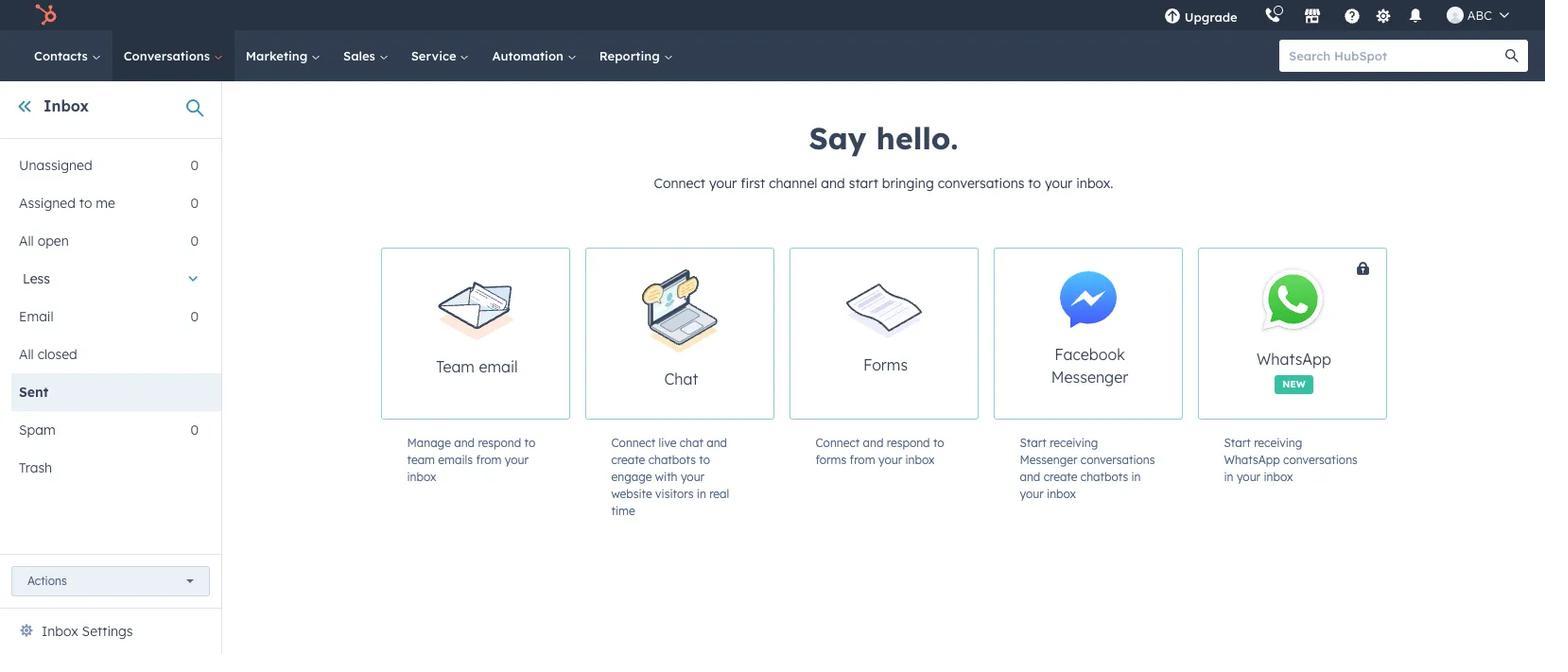 Task type: describe. For each thing, give the bounding box(es) containing it.
0 for assigned to me
[[190, 195, 199, 212]]

your inside "start receiving messenger conversations and create chatbots in your inbox"
[[1020, 487, 1044, 501]]

and inside "start receiving messenger conversations and create chatbots in your inbox"
[[1020, 470, 1040, 484]]

connect for chat
[[611, 436, 656, 450]]

hubspot link
[[23, 4, 71, 26]]

start
[[849, 175, 878, 192]]

start for start receiving whatsapp conversations in your inbox
[[1224, 436, 1251, 450]]

chatbots inside connect live chat and create chatbots to engage with your website visitors in real time
[[648, 453, 696, 467]]

email
[[19, 308, 54, 325]]

inbox for inbox
[[43, 96, 89, 115]]

in inside "start receiving messenger conversations and create chatbots in your inbox"
[[1131, 470, 1141, 484]]

Search HubSpot search field
[[1279, 40, 1511, 72]]

inbox settings
[[42, 623, 133, 640]]

manage and respond to team emails from your inbox
[[407, 436, 535, 484]]

search button
[[1496, 40, 1528, 72]]

less
[[23, 270, 50, 287]]

0 for all open
[[190, 233, 199, 250]]

receiving for whatsapp
[[1254, 436, 1302, 450]]

service
[[411, 48, 460, 63]]

hello.
[[876, 119, 958, 157]]

whatsapp inside start receiving whatsapp conversations in your inbox
[[1224, 453, 1280, 467]]

and inside manage and respond to team emails from your inbox
[[454, 436, 475, 450]]

manage
[[407, 436, 451, 450]]

inbox inside connect and respond to forms from your inbox
[[905, 453, 935, 467]]

bringing
[[882, 175, 934, 192]]

respond for team email
[[478, 436, 521, 450]]

say hello.
[[809, 119, 958, 157]]

trash button
[[11, 449, 199, 487]]

all open
[[19, 233, 69, 250]]

0 for email
[[190, 308, 199, 325]]

start receiving whatsapp conversations in your inbox
[[1224, 436, 1358, 484]]

trash
[[19, 460, 52, 477]]

me
[[96, 195, 115, 212]]

reporting
[[599, 48, 663, 63]]

team
[[407, 453, 435, 467]]

your inside start receiving whatsapp conversations in your inbox
[[1237, 470, 1261, 484]]

sent
[[19, 384, 48, 401]]

in inside connect live chat and create chatbots to engage with your website visitors in real time
[[697, 487, 706, 501]]

connect left "first"
[[654, 175, 705, 192]]

emails
[[438, 453, 473, 467]]

0 vertical spatial whatsapp
[[1257, 349, 1331, 368]]

Chat checkbox
[[585, 248, 774, 420]]

marketing
[[246, 48, 311, 63]]

automation link
[[481, 30, 588, 81]]

actions
[[27, 574, 67, 588]]

notifications button
[[1399, 0, 1431, 30]]

brad klo image
[[1447, 7, 1464, 24]]

contacts link
[[23, 30, 112, 81]]

sales
[[343, 48, 379, 63]]

from inside manage and respond to team emails from your inbox
[[476, 453, 502, 467]]

Facebook Messenger checkbox
[[993, 248, 1182, 420]]

create inside "start receiving messenger conversations and create chatbots in your inbox"
[[1044, 470, 1078, 484]]

your inside manage and respond to team emails from your inbox
[[505, 453, 529, 467]]

to inside connect live chat and create chatbots to engage with your website visitors in real time
[[699, 453, 710, 467]]

inbox inside start receiving whatsapp conversations in your inbox
[[1264, 470, 1293, 484]]

time
[[611, 504, 635, 518]]

all closed
[[19, 346, 77, 363]]

help image
[[1343, 9, 1360, 26]]

search image
[[1505, 49, 1519, 62]]

conversations for start receiving whatsapp conversations in your inbox
[[1283, 453, 1358, 467]]

email
[[479, 358, 518, 377]]

start receiving messenger conversations and create chatbots in your inbox
[[1020, 436, 1155, 501]]

team
[[436, 358, 475, 377]]

Forms checkbox
[[789, 248, 978, 420]]

open
[[37, 233, 69, 250]]

marketing link
[[234, 30, 332, 81]]

all for all closed
[[19, 346, 34, 363]]

upgrade image
[[1164, 9, 1181, 26]]

respond for forms
[[887, 436, 930, 450]]



Task type: locate. For each thing, give the bounding box(es) containing it.
2 all from the top
[[19, 346, 34, 363]]

sent button
[[11, 374, 199, 411]]

0 vertical spatial messenger
[[1051, 368, 1128, 387]]

2 start from the left
[[1224, 436, 1251, 450]]

inbox for inbox settings
[[42, 623, 78, 640]]

inbox inside manage and respond to team emails from your inbox
[[407, 470, 436, 484]]

create inside connect live chat and create chatbots to engage with your website visitors in real time
[[611, 453, 645, 467]]

1 vertical spatial create
[[1044, 470, 1078, 484]]

2 receiving from the left
[[1254, 436, 1302, 450]]

connect for forms
[[816, 436, 860, 450]]

0 vertical spatial inbox
[[43, 96, 89, 115]]

inbox
[[43, 96, 89, 115], [42, 623, 78, 640]]

respond
[[478, 436, 521, 450], [887, 436, 930, 450]]

1 start from the left
[[1020, 436, 1047, 450]]

your
[[709, 175, 737, 192], [1045, 175, 1073, 192], [505, 453, 529, 467], [878, 453, 902, 467], [681, 470, 705, 484], [1237, 470, 1261, 484], [1020, 487, 1044, 501]]

from inside connect and respond to forms from your inbox
[[850, 453, 875, 467]]

start for start receiving messenger conversations and create chatbots in your inbox
[[1020, 436, 1047, 450]]

service link
[[400, 30, 481, 81]]

from right emails
[[476, 453, 502, 467]]

respond inside manage and respond to team emails from your inbox
[[478, 436, 521, 450]]

2 horizontal spatial conversations
[[1283, 453, 1358, 467]]

say
[[809, 119, 866, 157]]

messenger inside option
[[1051, 368, 1128, 387]]

chat
[[664, 369, 698, 388]]

messenger inside "start receiving messenger conversations and create chatbots in your inbox"
[[1020, 453, 1077, 467]]

your inside connect and respond to forms from your inbox
[[878, 453, 902, 467]]

whatsapp
[[1257, 349, 1331, 368], [1224, 453, 1280, 467]]

team email
[[436, 358, 518, 377]]

to inside connect and respond to forms from your inbox
[[933, 436, 944, 450]]

2 0 from the top
[[190, 195, 199, 212]]

1 all from the top
[[19, 233, 34, 250]]

create
[[611, 453, 645, 467], [1044, 470, 1078, 484]]

calling icon button
[[1256, 3, 1289, 27]]

in
[[1131, 470, 1141, 484], [1224, 470, 1234, 484], [697, 487, 706, 501]]

4 0 from the top
[[190, 308, 199, 325]]

messenger
[[1051, 368, 1128, 387], [1020, 453, 1077, 467]]

connect live chat and create chatbots to engage with your website visitors in real time
[[611, 436, 729, 518]]

connect inside connect and respond to forms from your inbox
[[816, 436, 860, 450]]

0 vertical spatial create
[[611, 453, 645, 467]]

calling icon image
[[1264, 8, 1281, 25]]

upgrade
[[1185, 9, 1238, 25]]

to inside manage and respond to team emails from your inbox
[[524, 436, 535, 450]]

respond down forms
[[887, 436, 930, 450]]

connect inside connect live chat and create chatbots to engage with your website visitors in real time
[[611, 436, 656, 450]]

0 horizontal spatial start
[[1020, 436, 1047, 450]]

and
[[821, 175, 845, 192], [454, 436, 475, 450], [707, 436, 727, 450], [863, 436, 884, 450], [1020, 470, 1040, 484]]

connect and respond to forms from your inbox
[[816, 436, 944, 467]]

actions button
[[11, 566, 210, 597]]

forms
[[816, 453, 847, 467]]

receiving inside "start receiving messenger conversations and create chatbots in your inbox"
[[1050, 436, 1098, 450]]

0 vertical spatial chatbots
[[648, 453, 696, 467]]

connect up forms
[[816, 436, 860, 450]]

notifications image
[[1407, 9, 1424, 26]]

inbox down contacts link
[[43, 96, 89, 115]]

inbox
[[905, 453, 935, 467], [407, 470, 436, 484], [1264, 470, 1293, 484], [1047, 487, 1076, 501]]

whatsapp new
[[1257, 349, 1331, 390]]

inbox settings link
[[42, 620, 133, 643]]

1 horizontal spatial create
[[1044, 470, 1078, 484]]

chat
[[680, 436, 703, 450]]

0
[[190, 157, 199, 174], [190, 195, 199, 212], [190, 233, 199, 250], [190, 308, 199, 325], [190, 422, 199, 439]]

new
[[1282, 378, 1306, 390]]

1 horizontal spatial conversations
[[1081, 453, 1155, 467]]

marketplaces button
[[1292, 0, 1332, 30]]

inbox.
[[1076, 175, 1113, 192]]

to
[[1028, 175, 1041, 192], [79, 195, 92, 212], [524, 436, 535, 450], [933, 436, 944, 450], [699, 453, 710, 467]]

forms
[[863, 356, 908, 375]]

1 horizontal spatial respond
[[887, 436, 930, 450]]

spam
[[19, 422, 55, 439]]

settings link
[[1372, 5, 1395, 25]]

and inside connect and respond to forms from your inbox
[[863, 436, 884, 450]]

menu containing abc
[[1150, 0, 1522, 30]]

inbox inside "start receiving messenger conversations and create chatbots in your inbox"
[[1047, 487, 1076, 501]]

2 from from the left
[[850, 453, 875, 467]]

live
[[659, 436, 677, 450]]

receiving inside start receiving whatsapp conversations in your inbox
[[1254, 436, 1302, 450]]

1 from from the left
[[476, 453, 502, 467]]

1 vertical spatial chatbots
[[1081, 470, 1128, 484]]

settings image
[[1375, 8, 1392, 25]]

1 horizontal spatial receiving
[[1254, 436, 1302, 450]]

receiving for messenger
[[1050, 436, 1098, 450]]

respond inside connect and respond to forms from your inbox
[[887, 436, 930, 450]]

reporting link
[[588, 30, 684, 81]]

0 horizontal spatial conversations
[[938, 175, 1025, 192]]

all
[[19, 233, 34, 250], [19, 346, 34, 363]]

connect up engage
[[611, 436, 656, 450]]

conversations
[[938, 175, 1025, 192], [1081, 453, 1155, 467], [1283, 453, 1358, 467]]

real
[[709, 487, 729, 501]]

channel
[[769, 175, 817, 192]]

0 horizontal spatial in
[[697, 487, 706, 501]]

5 0 from the top
[[190, 422, 199, 439]]

2 horizontal spatial in
[[1224, 470, 1234, 484]]

from
[[476, 453, 502, 467], [850, 453, 875, 467]]

1 horizontal spatial from
[[850, 453, 875, 467]]

assigned
[[19, 195, 76, 212]]

conversations inside "start receiving messenger conversations and create chatbots in your inbox"
[[1081, 453, 1155, 467]]

all closed button
[[11, 336, 199, 374]]

in inside start receiving whatsapp conversations in your inbox
[[1224, 470, 1234, 484]]

help button
[[1336, 0, 1368, 30]]

1 horizontal spatial chatbots
[[1081, 470, 1128, 484]]

first
[[741, 175, 765, 192]]

receiving down facebook messenger
[[1050, 436, 1098, 450]]

0 for spam
[[190, 422, 199, 439]]

all left the closed
[[19, 346, 34, 363]]

0 vertical spatial all
[[19, 233, 34, 250]]

hubspot image
[[34, 4, 57, 26]]

menu
[[1150, 0, 1522, 30]]

marketplaces image
[[1304, 9, 1321, 26]]

1 vertical spatial all
[[19, 346, 34, 363]]

from right forms
[[850, 453, 875, 467]]

Team email checkbox
[[381, 248, 570, 420]]

None checkbox
[[1198, 248, 1457, 420]]

inbox left settings
[[42, 623, 78, 640]]

contacts
[[34, 48, 91, 63]]

assigned to me
[[19, 195, 115, 212]]

chatbots inside "start receiving messenger conversations and create chatbots in your inbox"
[[1081, 470, 1128, 484]]

settings
[[82, 623, 133, 640]]

your inside connect live chat and create chatbots to engage with your website visitors in real time
[[681, 470, 705, 484]]

abc button
[[1435, 0, 1521, 30]]

0 horizontal spatial receiving
[[1050, 436, 1098, 450]]

facebook messenger
[[1051, 345, 1128, 387]]

receiving
[[1050, 436, 1098, 450], [1254, 436, 1302, 450]]

unassigned
[[19, 157, 92, 174]]

facebook
[[1055, 345, 1125, 364]]

1 vertical spatial inbox
[[42, 623, 78, 640]]

connect your first channel and start bringing conversations to your inbox.
[[654, 175, 1113, 192]]

start inside "start receiving messenger conversations and create chatbots in your inbox"
[[1020, 436, 1047, 450]]

and inside connect live chat and create chatbots to engage with your website visitors in real time
[[707, 436, 727, 450]]

0 horizontal spatial from
[[476, 453, 502, 467]]

3 0 from the top
[[190, 233, 199, 250]]

0 horizontal spatial respond
[[478, 436, 521, 450]]

engage
[[611, 470, 652, 484]]

1 horizontal spatial start
[[1224, 436, 1251, 450]]

none checkbox containing whatsapp
[[1198, 248, 1457, 420]]

2 respond from the left
[[887, 436, 930, 450]]

conversations inside start receiving whatsapp conversations in your inbox
[[1283, 453, 1358, 467]]

with
[[655, 470, 678, 484]]

respond right manage
[[478, 436, 521, 450]]

sales link
[[332, 30, 400, 81]]

closed
[[37, 346, 77, 363]]

all for all open
[[19, 233, 34, 250]]

0 for unassigned
[[190, 157, 199, 174]]

1 0 from the top
[[190, 157, 199, 174]]

visitors
[[655, 487, 694, 501]]

1 horizontal spatial in
[[1131, 470, 1141, 484]]

receiving down the new
[[1254, 436, 1302, 450]]

1 vertical spatial whatsapp
[[1224, 453, 1280, 467]]

website
[[611, 487, 652, 501]]

start inside start receiving whatsapp conversations in your inbox
[[1224, 436, 1251, 450]]

automation
[[492, 48, 567, 63]]

conversations link
[[112, 30, 234, 81]]

conversations
[[124, 48, 214, 63]]

0 horizontal spatial chatbots
[[648, 453, 696, 467]]

1 vertical spatial messenger
[[1020, 453, 1077, 467]]

chatbots
[[648, 453, 696, 467], [1081, 470, 1128, 484]]

connect
[[654, 175, 705, 192], [611, 436, 656, 450], [816, 436, 860, 450]]

all left open
[[19, 233, 34, 250]]

1 receiving from the left
[[1050, 436, 1098, 450]]

1 respond from the left
[[478, 436, 521, 450]]

0 horizontal spatial create
[[611, 453, 645, 467]]

abc
[[1467, 8, 1492, 23]]

conversations for start receiving messenger conversations and create chatbots in your inbox
[[1081, 453, 1155, 467]]

all inside button
[[19, 346, 34, 363]]

start
[[1020, 436, 1047, 450], [1224, 436, 1251, 450]]



Task type: vqa. For each thing, say whether or not it's contained in the screenshot.


